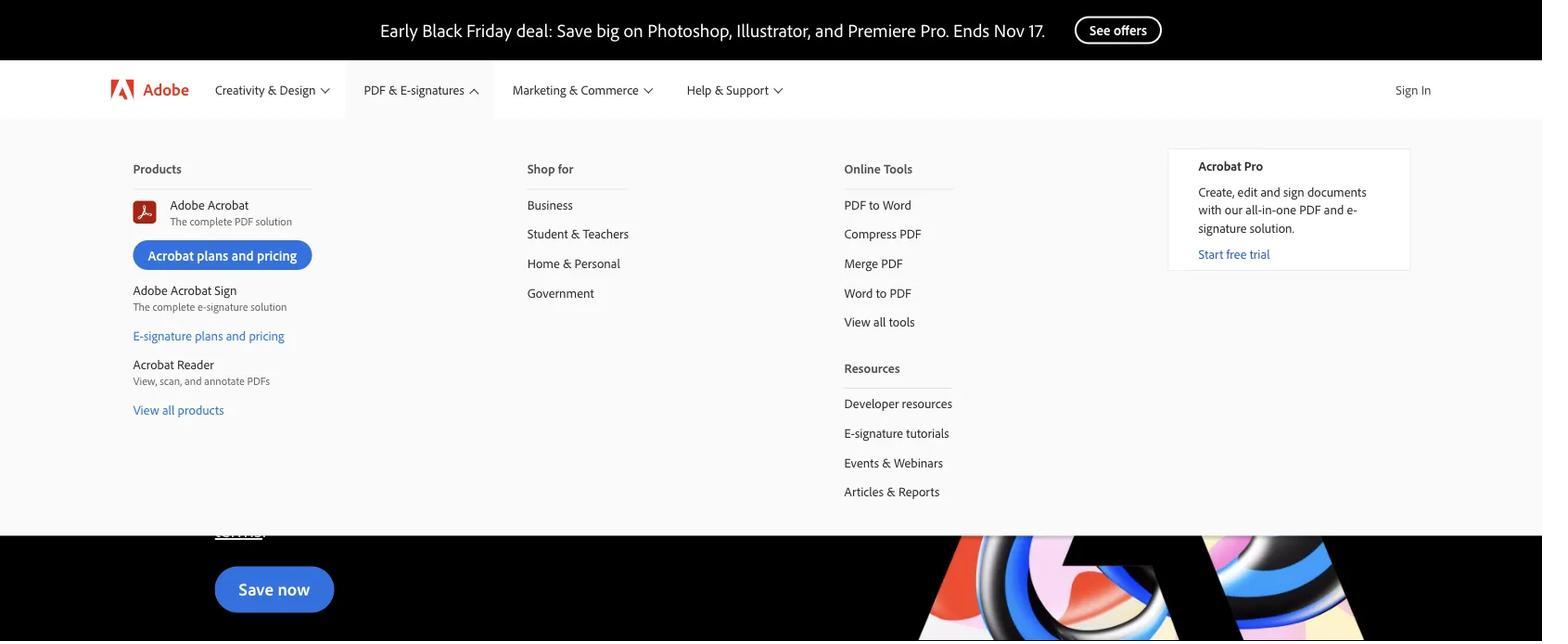 Task type: vqa. For each thing, say whether or not it's contained in the screenshot.
Sort by Featured Date A-Z by
no



Task type: describe. For each thing, give the bounding box(es) containing it.
acrobat pro
[[1199, 158, 1264, 174]]

view,
[[133, 374, 157, 388]]

creativity & design button
[[197, 60, 345, 119]]

and inside acrobat reader view, scan, and annotate pdfs
[[185, 374, 202, 388]]

developer resources
[[845, 395, 953, 412]]

create, edit and sign documents with our all-in-one pdf and e- signature solution.
[[1199, 183, 1367, 236]]

acrobat reader view, scan, and annotate pdfs
[[133, 356, 270, 388]]

pdfs
[[247, 374, 270, 388]]

solution inside adobe acrobat sign the complete e-signature solution
[[251, 300, 287, 314]]

and down adobe acrobat sign the complete e-signature solution
[[226, 327, 246, 343]]

home
[[528, 255, 560, 271]]

acrobat inside adobe acrobat sign the complete e-signature solution
[[171, 282, 212, 298]]

pdf inside create, edit and sign documents with our all-in-one pdf and e- signature solution.
[[1300, 201, 1322, 218]]

government link
[[498, 278, 659, 307]]

the inside adobe acrobat sign the complete e-signature solution
[[133, 300, 150, 314]]

support
[[727, 81, 769, 98]]

friday for deal.
[[414, 335, 520, 386]]

teachers
[[583, 226, 629, 242]]

and inside 'link'
[[232, 246, 254, 264]]

products
[[178, 401, 224, 417]]

webinars
[[894, 454, 943, 470]]

pdf inside adobe acrobat the complete pdf solution
[[235, 214, 253, 228]]

friday for deal:
[[467, 18, 512, 42]]

one
[[1277, 201, 1297, 218]]

e-signature plans and pricing
[[133, 327, 284, 343]]

deal:
[[516, 18, 553, 42]]

complete inside adobe acrobat sign the complete e-signature solution
[[153, 300, 195, 314]]

off.
[[369, 386, 423, 437]]

help & support
[[687, 81, 769, 98]]

marketing & commerce
[[513, 81, 639, 98]]

sign in
[[1396, 81, 1432, 97]]

& for events
[[882, 454, 891, 470]]

for
[[558, 160, 574, 177]]

with
[[1199, 201, 1222, 218]]

25%
[[285, 386, 360, 437]]

resources heading
[[845, 347, 953, 389]]

view all products link
[[103, 395, 342, 424]]

help & support button
[[669, 60, 799, 119]]

business link
[[498, 190, 659, 219]]

pdf up tools
[[890, 284, 912, 300]]

student & teachers link
[[498, 219, 659, 248]]

terms
[[215, 516, 262, 542]]

acrobat plans and pricing link
[[133, 240, 312, 270]]

sign inside adobe acrobat sign the complete e-signature solution
[[215, 282, 237, 298]]

acrobat for plans
[[148, 246, 194, 264]]

adobe acrobat the complete pdf solution
[[170, 196, 292, 228]]

start free trial
[[1199, 245, 1270, 261]]

e-signature tutorials link
[[815, 418, 982, 447]]

pdf & e-signatures
[[364, 81, 465, 98]]

articles & reports link
[[815, 477, 982, 506]]

developer
[[845, 395, 899, 412]]

signature inside create, edit and sign documents with our all-in-one pdf and e- signature solution.
[[1199, 220, 1247, 236]]

ends
[[954, 18, 990, 42]]

e- for e-signature plans and pricing
[[133, 327, 144, 343]]

early for early black friday deal: save big on photoshop, illustrator, and premiere pro. ends nov 17.
[[380, 18, 418, 42]]

articles & reports
[[845, 483, 940, 499]]

acrobat for pro
[[1199, 158, 1242, 174]]

pdf to word link
[[815, 190, 982, 219]]

free
[[1227, 245, 1247, 261]]

on
[[624, 18, 644, 42]]

marketing
[[513, 81, 566, 98]]

marketing & commerce button
[[494, 60, 669, 119]]

resources
[[845, 360, 900, 376]]

personal
[[575, 255, 620, 271]]

solution.
[[1250, 220, 1295, 236]]

adobe for adobe acrobat the complete pdf solution
[[170, 196, 205, 213]]

pro.
[[921, 18, 949, 42]]

see terms
[[215, 485, 673, 542]]

start
[[1199, 245, 1224, 261]]

& for help
[[715, 81, 724, 98]]

tutorials
[[907, 425, 950, 441]]

developer resources link
[[815, 389, 982, 418]]

black for save
[[422, 18, 462, 42]]

sign in button
[[1389, 67, 1439, 112]]

illustrator,
[[737, 18, 811, 42]]

events
[[845, 454, 879, 470]]

all for products
[[162, 401, 175, 417]]

premiere
[[848, 18, 916, 42]]

adobe for adobe
[[143, 79, 189, 100]]

all for tools
[[874, 314, 886, 330]]

and up in-
[[1261, 183, 1281, 200]]

e- for e-signature tutorials
[[845, 425, 855, 441]]

plans inside 'link'
[[197, 246, 229, 264]]

view all tools
[[845, 314, 915, 330]]

documents
[[1308, 183, 1367, 200]]

nov
[[994, 18, 1025, 42]]

signature inside adobe acrobat sign the complete e-signature solution
[[207, 300, 248, 314]]

& for pdf
[[389, 81, 398, 98]]

help
[[687, 81, 712, 98]]

student
[[528, 226, 568, 242]]

see terms link
[[215, 485, 673, 542]]

view all tools link
[[815, 307, 982, 336]]

merge pdf
[[845, 255, 903, 271]]

edit
[[1238, 183, 1258, 200]]

see for see offers
[[1090, 21, 1111, 39]]

compress
[[845, 226, 897, 242]]

& for articles
[[887, 483, 896, 499]]

save now
[[239, 577, 310, 600]]

pricing inside 'link'
[[257, 246, 297, 264]]

get
[[215, 386, 275, 437]]

adobe for adobe acrobat sign the complete e-signature solution
[[133, 282, 168, 298]]

trial
[[1250, 245, 1270, 261]]

reader
[[177, 356, 214, 372]]

products
[[133, 160, 182, 177]]

in
[[1422, 81, 1432, 97]]

all-
[[1246, 201, 1263, 218]]

view all products
[[133, 401, 224, 417]]



Task type: locate. For each thing, give the bounding box(es) containing it.
1 vertical spatial e-
[[198, 300, 207, 314]]

0 horizontal spatial all
[[162, 401, 175, 417]]

0 vertical spatial save
[[557, 18, 592, 42]]

online tools heading
[[845, 148, 953, 190]]

save now link
[[215, 566, 334, 613]]

& right student
[[571, 226, 580, 242]]

.
[[262, 516, 266, 542]]

acrobat down products heading
[[208, 196, 249, 213]]

creativity
[[215, 81, 265, 98]]

pdf up compress at the right top of page
[[845, 196, 866, 213]]

early black friday deal. get 25% off.
[[215, 335, 611, 437]]

all left tools
[[874, 314, 886, 330]]

early inside "early black friday deal. get 25% off."
[[215, 335, 302, 386]]

acrobat inside acrobat reader view, scan, and annotate pdfs
[[133, 356, 174, 372]]

black inside "early black friday deal. get 25% off."
[[312, 335, 404, 386]]

0 vertical spatial adobe
[[143, 79, 189, 100]]

pdf inside popup button
[[364, 81, 386, 98]]

solution up e-signature plans and pricing link
[[251, 300, 287, 314]]

to up compress at the right top of page
[[869, 196, 880, 213]]

now
[[278, 577, 310, 600]]

0 vertical spatial view
[[845, 314, 871, 330]]

0 horizontal spatial e-
[[133, 327, 144, 343]]

view for view all products
[[133, 401, 159, 417]]

pdf up acrobat plans and pricing
[[235, 214, 253, 228]]

black down "early black friday deal. get 25% off." image
[[312, 335, 404, 386]]

0 vertical spatial black
[[422, 18, 462, 42]]

home & personal
[[528, 255, 620, 271]]

complete up e-signature plans and pricing
[[153, 300, 195, 314]]

signature down our
[[1199, 220, 1247, 236]]

to
[[869, 196, 880, 213], [876, 284, 887, 300]]

word to pdf
[[845, 284, 912, 300]]

e- up e-signature plans and pricing
[[198, 300, 207, 314]]

0 horizontal spatial early
[[215, 335, 302, 386]]

design
[[280, 81, 316, 98]]

1 vertical spatial word
[[845, 284, 873, 300]]

1 vertical spatial early
[[215, 335, 302, 386]]

sign
[[1396, 81, 1419, 97], [215, 282, 237, 298]]

early
[[380, 18, 418, 42], [215, 335, 302, 386]]

start free trial link
[[1199, 245, 1270, 261]]

word down merge
[[845, 284, 873, 300]]

1 vertical spatial complete
[[153, 300, 195, 314]]

photoshop,
[[648, 18, 733, 42]]

and down adobe acrobat the complete pdf solution
[[232, 246, 254, 264]]

online tools
[[845, 160, 913, 177]]

e- down documents
[[1347, 201, 1358, 218]]

1 vertical spatial adobe
[[170, 196, 205, 213]]

e-
[[401, 81, 411, 98], [133, 327, 144, 343], [845, 425, 855, 441]]

the inside adobe acrobat the complete pdf solution
[[170, 214, 187, 228]]

1 horizontal spatial sign
[[1396, 81, 1419, 97]]

reports
[[899, 483, 940, 499]]

signature down developer
[[855, 425, 904, 441]]

acrobat inside adobe acrobat the complete pdf solution
[[208, 196, 249, 213]]

deal.
[[529, 335, 611, 386]]

0 vertical spatial solution
[[256, 214, 292, 228]]

pro
[[1245, 158, 1264, 174]]

& inside popup button
[[389, 81, 398, 98]]

tools
[[884, 160, 913, 177]]

early black friday deal. get 25% off. image
[[215, 254, 433, 313]]

pricing up pdfs
[[249, 327, 284, 343]]

e- inside popup button
[[401, 81, 411, 98]]

0 vertical spatial early
[[380, 18, 418, 42]]

1 vertical spatial see
[[643, 485, 673, 511]]

0 vertical spatial the
[[170, 214, 187, 228]]

2 horizontal spatial e-
[[845, 425, 855, 441]]

save inside 'link'
[[239, 577, 274, 600]]

0 vertical spatial complete
[[190, 214, 232, 228]]

0 vertical spatial e-
[[1347, 201, 1358, 218]]

2 vertical spatial adobe
[[133, 282, 168, 298]]

scan,
[[160, 374, 182, 388]]

1 vertical spatial the
[[133, 300, 150, 314]]

1 vertical spatial save
[[239, 577, 274, 600]]

1 vertical spatial view
[[133, 401, 159, 417]]

business
[[528, 196, 573, 213]]

pdf left the 'signatures'
[[364, 81, 386, 98]]

signature up reader
[[144, 327, 192, 343]]

0 vertical spatial friday
[[467, 18, 512, 42]]

save left big
[[557, 18, 592, 42]]

the up acrobat plans and pricing
[[170, 214, 187, 228]]

1 vertical spatial to
[[876, 284, 887, 300]]

adobe up e-signature plans and pricing
[[133, 282, 168, 298]]

adobe, inc. image
[[111, 79, 134, 100]]

& right articles
[[887, 483, 896, 499]]

commerce
[[581, 81, 639, 98]]

1 vertical spatial plans
[[195, 327, 223, 343]]

0 vertical spatial all
[[874, 314, 886, 330]]

1 vertical spatial sign
[[215, 282, 237, 298]]

and
[[815, 18, 844, 42], [1261, 183, 1281, 200], [1325, 201, 1344, 218], [232, 246, 254, 264], [226, 327, 246, 343], [185, 374, 202, 388]]

signatures
[[411, 81, 465, 98]]

acrobat up 'view,'
[[133, 356, 174, 372]]

& left design on the top left of page
[[268, 81, 277, 98]]

acrobat inside 'link'
[[148, 246, 194, 264]]

1 horizontal spatial e-
[[1347, 201, 1358, 218]]

adobe acrobat sign the complete e-signature solution
[[133, 282, 287, 314]]

solution inside adobe acrobat the complete pdf solution
[[256, 214, 292, 228]]

signature up e-signature plans and pricing link
[[207, 300, 248, 314]]

0 horizontal spatial view
[[133, 401, 159, 417]]

0 horizontal spatial word
[[845, 284, 873, 300]]

acrobat
[[1199, 158, 1242, 174], [208, 196, 249, 213], [148, 246, 194, 264], [171, 282, 212, 298], [133, 356, 174, 372]]

0 vertical spatial sign
[[1396, 81, 1419, 97]]

e- inside adobe acrobat sign the complete e-signature solution
[[198, 300, 207, 314]]

sign left the in
[[1396, 81, 1419, 97]]

save left now
[[239, 577, 274, 600]]

resources
[[902, 395, 953, 412]]

to up view all tools
[[876, 284, 887, 300]]

black up the 'signatures'
[[422, 18, 462, 42]]

all
[[874, 314, 886, 330], [162, 401, 175, 417]]

articles
[[845, 483, 884, 499]]

acrobat up adobe acrobat sign the complete e-signature solution
[[148, 246, 194, 264]]

1 vertical spatial black
[[312, 335, 404, 386]]

& for home
[[563, 255, 572, 271]]

word up compress pdf link
[[883, 196, 912, 213]]

& for creativity
[[268, 81, 277, 98]]

main element
[[0, 60, 1543, 536]]

all down scan,
[[162, 401, 175, 417]]

adobe
[[143, 79, 189, 100], [170, 196, 205, 213], [133, 282, 168, 298]]

adobe inside adobe acrobat the complete pdf solution
[[170, 196, 205, 213]]

& inside "popup button"
[[268, 81, 277, 98]]

1 horizontal spatial e-
[[401, 81, 411, 98]]

& right "home"
[[563, 255, 572, 271]]

shop for heading
[[528, 148, 629, 190]]

0 horizontal spatial e-
[[198, 300, 207, 314]]

and down reader
[[185, 374, 202, 388]]

& right help
[[715, 81, 724, 98]]

0 vertical spatial see
[[1090, 21, 1111, 39]]

0 vertical spatial plans
[[197, 246, 229, 264]]

acrobat up create,
[[1199, 158, 1242, 174]]

& right marketing
[[569, 81, 578, 98]]

& left the 'signatures'
[[389, 81, 398, 98]]

1 horizontal spatial the
[[170, 214, 187, 228]]

view down word to pdf
[[845, 314, 871, 330]]

see
[[1090, 21, 1111, 39], [643, 485, 673, 511]]

1 horizontal spatial black
[[422, 18, 462, 42]]

friday inside "early black friday deal. get 25% off."
[[414, 335, 520, 386]]

1 horizontal spatial view
[[845, 314, 871, 330]]

government
[[528, 284, 594, 300]]

see for see terms
[[643, 485, 673, 511]]

word
[[883, 196, 912, 213], [845, 284, 873, 300]]

1 vertical spatial all
[[162, 401, 175, 417]]

1 horizontal spatial all
[[874, 314, 886, 330]]

and down documents
[[1325, 201, 1344, 218]]

see inside see terms
[[643, 485, 673, 511]]

adobe down products
[[170, 196, 205, 213]]

1 horizontal spatial see
[[1090, 21, 1111, 39]]

and left premiere at the right top
[[815, 18, 844, 42]]

e-signature tutorials
[[845, 425, 950, 441]]

& inside dropdown button
[[715, 81, 724, 98]]

products heading
[[133, 148, 312, 190]]

acrobat down acrobat plans and pricing
[[171, 282, 212, 298]]

17.
[[1029, 18, 1045, 42]]

0 vertical spatial to
[[869, 196, 880, 213]]

&
[[268, 81, 277, 98], [389, 81, 398, 98], [569, 81, 578, 98], [715, 81, 724, 98], [571, 226, 580, 242], [563, 255, 572, 271], [882, 454, 891, 470], [887, 483, 896, 499]]

pdf right one
[[1300, 201, 1322, 218]]

1 horizontal spatial save
[[557, 18, 592, 42]]

the up e-signature plans and pricing
[[133, 300, 150, 314]]

pdf down pdf to word link
[[900, 226, 922, 242]]

big
[[597, 18, 620, 42]]

tools
[[889, 314, 915, 330]]

1 horizontal spatial early
[[380, 18, 418, 42]]

online
[[845, 160, 881, 177]]

e- inside create, edit and sign documents with our all-in-one pdf and e- signature solution.
[[1347, 201, 1358, 218]]

0 vertical spatial word
[[883, 196, 912, 213]]

complete up acrobat plans and pricing
[[190, 214, 232, 228]]

solution up acrobat plans and pricing
[[256, 214, 292, 228]]

0 vertical spatial e-
[[401, 81, 411, 98]]

2 vertical spatial e-
[[845, 425, 855, 441]]

0 horizontal spatial save
[[239, 577, 274, 600]]

adobe link
[[103, 60, 197, 119]]

& for student
[[571, 226, 580, 242]]

sign inside button
[[1396, 81, 1419, 97]]

1 vertical spatial e-
[[133, 327, 144, 343]]

adobe right the adobe, inc. image
[[143, 79, 189, 100]]

view
[[845, 314, 871, 330], [133, 401, 159, 417]]

word to pdf link
[[815, 278, 982, 307]]

sign down acrobat plans and pricing
[[215, 282, 237, 298]]

shop for
[[528, 160, 574, 177]]

e-signature plans and pricing link
[[103, 320, 342, 350]]

see offers
[[1090, 21, 1148, 39]]

compress pdf
[[845, 226, 922, 242]]

view down 'view,'
[[133, 401, 159, 417]]

complete inside adobe acrobat the complete pdf solution
[[190, 214, 232, 228]]

the
[[170, 214, 187, 228], [133, 300, 150, 314]]

pdf down compress pdf link
[[881, 255, 903, 271]]

0 horizontal spatial the
[[133, 300, 150, 314]]

0 vertical spatial pricing
[[257, 246, 297, 264]]

adobe inside adobe acrobat sign the complete e-signature solution
[[133, 282, 168, 298]]

to for word
[[876, 284, 887, 300]]

events & webinars link
[[815, 447, 982, 477]]

friday
[[467, 18, 512, 42], [414, 335, 520, 386]]

early for early black friday deal. get 25% off.
[[215, 335, 302, 386]]

black
[[422, 18, 462, 42], [312, 335, 404, 386]]

1 vertical spatial solution
[[251, 300, 287, 314]]

0 horizontal spatial see
[[643, 485, 673, 511]]

pdf & e-signatures button
[[345, 60, 494, 119]]

view for view all tools
[[845, 314, 871, 330]]

plans up adobe acrobat sign the complete e-signature solution
[[197, 246, 229, 264]]

pdf to word
[[845, 196, 912, 213]]

our
[[1225, 201, 1243, 218]]

plans up reader
[[195, 327, 223, 343]]

pricing down adobe acrobat the complete pdf solution
[[257, 246, 297, 264]]

1 horizontal spatial word
[[883, 196, 912, 213]]

plans
[[197, 246, 229, 264], [195, 327, 223, 343]]

black for get
[[312, 335, 404, 386]]

& inside 'dropdown button'
[[569, 81, 578, 98]]

merge pdf link
[[815, 248, 982, 278]]

sign
[[1284, 183, 1305, 200]]

pricing
[[257, 246, 297, 264], [249, 327, 284, 343]]

offers
[[1114, 21, 1148, 39]]

& right events
[[882, 454, 891, 470]]

1 vertical spatial pricing
[[249, 327, 284, 343]]

student & teachers
[[528, 226, 629, 242]]

annotate
[[204, 374, 245, 388]]

acrobat for reader
[[133, 356, 174, 372]]

0 horizontal spatial black
[[312, 335, 404, 386]]

compress pdf link
[[815, 219, 982, 248]]

to for pdf
[[869, 196, 880, 213]]

& for marketing
[[569, 81, 578, 98]]

1 vertical spatial friday
[[414, 335, 520, 386]]

shop
[[528, 160, 555, 177]]

in-
[[1263, 201, 1277, 218]]

0 horizontal spatial sign
[[215, 282, 237, 298]]

creativity & design
[[215, 81, 316, 98]]



